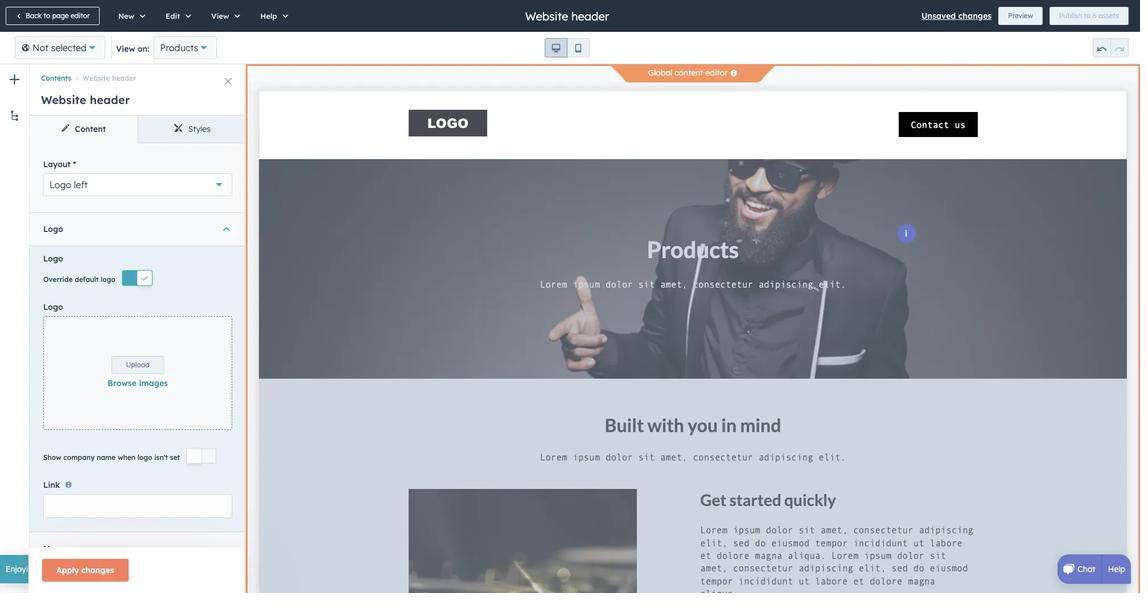 Task type: vqa. For each thing, say whether or not it's contained in the screenshot.
Override default logo on the left of the page
yes



Task type: locate. For each thing, give the bounding box(es) containing it.
0 horizontal spatial editor
[[71, 11, 90, 20]]

1 to from the left
[[44, 11, 50, 20]]

group containing publish to
[[1050, 7, 1129, 25]]

logo inside dropdown button
[[43, 225, 63, 235]]

0 vertical spatial website header
[[525, 9, 609, 23]]

not selected
[[32, 42, 87, 54]]

view
[[211, 11, 229, 20], [116, 44, 135, 54]]

preview button
[[999, 7, 1043, 25]]

tab list
[[30, 116, 246, 143]]

website inside navigation
[[83, 74, 110, 83]]

to inside group
[[1084, 11, 1091, 20]]

1 vertical spatial editor
[[706, 68, 728, 78]]

preview
[[1008, 11, 1033, 20]]

caret image
[[223, 224, 230, 235]]

when
[[118, 454, 136, 462]]

0 vertical spatial logo
[[101, 275, 115, 284]]

website header button
[[71, 74, 136, 83]]

name
[[97, 454, 116, 462]]

0 vertical spatial view
[[211, 11, 229, 20]]

thumbsup image
[[82, 566, 93, 576]]

0 horizontal spatial help
[[260, 11, 277, 20]]

None text field
[[43, 495, 232, 519]]

2 vertical spatial website header
[[41, 93, 130, 107]]

override default logo
[[43, 275, 115, 284]]

apply changes
[[56, 566, 114, 576]]

1 horizontal spatial to
[[1084, 11, 1091, 20]]

0 vertical spatial changes
[[959, 11, 992, 21]]

website header
[[525, 9, 609, 23], [83, 74, 136, 83], [41, 93, 130, 107]]

back to page editor button
[[6, 7, 99, 25]]

logo
[[50, 180, 71, 191], [43, 225, 63, 235], [43, 254, 63, 264], [43, 302, 63, 313]]

0 horizontal spatial changes
[[81, 566, 114, 576]]

logo right default
[[101, 275, 115, 284]]

group
[[1050, 7, 1129, 25], [545, 38, 590, 58], [1093, 38, 1129, 58]]

website
[[525, 9, 568, 23], [83, 74, 110, 83], [41, 93, 86, 107]]

header inside navigation
[[112, 74, 136, 83]]

0 vertical spatial editor
[[71, 11, 90, 20]]

logo
[[101, 275, 115, 284], [138, 454, 152, 462]]

0 horizontal spatial to
[[44, 11, 50, 20]]

contents
[[41, 74, 71, 83]]

1 horizontal spatial logo
[[138, 454, 152, 462]]

help button
[[249, 0, 297, 32]]

content link
[[30, 116, 138, 143]]

editor
[[71, 11, 90, 20], [706, 68, 728, 78]]

unsaved changes
[[922, 11, 992, 21]]

1 horizontal spatial view
[[211, 11, 229, 20]]

logo down logo left at left top
[[43, 225, 63, 235]]

6
[[1093, 11, 1097, 20]]

1 horizontal spatial help
[[1108, 565, 1126, 575]]

unsaved changes button
[[922, 9, 992, 23], [922, 9, 992, 23]]

global
[[648, 68, 673, 78]]

changes for apply changes
[[81, 566, 114, 576]]

products
[[160, 42, 198, 54]]

changes inside the apply changes button
[[81, 566, 114, 576]]

menu button
[[43, 533, 232, 566]]

enjoying
[[6, 565, 38, 575]]

logo down override
[[43, 302, 63, 313]]

header
[[572, 9, 609, 23], [112, 74, 136, 83], [90, 93, 130, 107]]

logo left isn't
[[138, 454, 152, 462]]

enjoying the beta?
[[6, 565, 75, 575]]

2 to from the left
[[1084, 11, 1091, 20]]

logo inside popup button
[[50, 180, 71, 191]]

1 horizontal spatial changes
[[959, 11, 992, 21]]

view inside button
[[211, 11, 229, 20]]

to inside button
[[44, 11, 50, 20]]

images
[[139, 379, 168, 389]]

to for back
[[44, 11, 50, 20]]

editor right page
[[71, 11, 90, 20]]

1 vertical spatial website header
[[83, 74, 136, 83]]

help inside button
[[260, 11, 277, 20]]

0 horizontal spatial view
[[116, 44, 135, 54]]

publish to 6 assets
[[1060, 11, 1119, 20]]

beta?
[[54, 565, 75, 575]]

to left the 6
[[1084, 11, 1091, 20]]

show company name when logo isn't set
[[43, 454, 180, 462]]

to right back
[[44, 11, 50, 20]]

editor inside button
[[71, 11, 90, 20]]

1 vertical spatial header
[[112, 74, 136, 83]]

products button
[[154, 36, 217, 59]]

0 vertical spatial help
[[260, 11, 277, 20]]

logo left button
[[43, 174, 232, 197]]

2 vertical spatial website
[[41, 93, 86, 107]]

1 vertical spatial help
[[1108, 565, 1126, 575]]

to
[[44, 11, 50, 20], [1084, 11, 1091, 20]]

default
[[75, 275, 99, 284]]

view right edit "button" at the left of page
[[211, 11, 229, 20]]

1 vertical spatial website
[[83, 74, 110, 83]]

content
[[75, 124, 106, 134]]

navigation
[[30, 64, 246, 85]]

link
[[43, 481, 60, 491]]

0 vertical spatial website
[[525, 9, 568, 23]]

left
[[74, 180, 88, 191]]

help
[[260, 11, 277, 20], [1108, 565, 1126, 575]]

1 vertical spatial changes
[[81, 566, 114, 576]]

edit
[[166, 11, 180, 20]]

not selected button
[[15, 36, 105, 59]]

1 vertical spatial view
[[116, 44, 135, 54]]

new
[[118, 11, 134, 20]]

set
[[170, 454, 180, 462]]

help right view button
[[260, 11, 277, 20]]

upload button
[[112, 356, 164, 375]]

not
[[32, 42, 49, 54]]

logo up override
[[43, 254, 63, 264]]

publish
[[1060, 11, 1083, 20]]

browse images button
[[108, 377, 168, 391]]

help right chat
[[1108, 565, 1126, 575]]

1 vertical spatial logo
[[138, 454, 152, 462]]

editor right content
[[706, 68, 728, 78]]

logo left
[[50, 180, 88, 191]]

styles link
[[138, 116, 246, 143]]

view left on:
[[116, 44, 135, 54]]

logo left left at top left
[[50, 180, 71, 191]]

changes
[[959, 11, 992, 21], [81, 566, 114, 576]]



Task type: describe. For each thing, give the bounding box(es) containing it.
0 vertical spatial header
[[572, 9, 609, 23]]

the
[[40, 565, 52, 575]]

global content editor
[[648, 68, 728, 78]]

page
[[52, 11, 69, 20]]

2 vertical spatial header
[[90, 93, 130, 107]]

browse images
[[108, 379, 168, 389]]

thumbsdown image
[[97, 566, 107, 576]]

close image
[[225, 78, 232, 85]]

logo button
[[43, 213, 232, 246]]

unsaved
[[922, 11, 956, 21]]

chat
[[1078, 565, 1096, 575]]

apply changes button
[[42, 560, 128, 582]]

0 horizontal spatial logo
[[101, 275, 115, 284]]

browse
[[108, 379, 136, 389]]

apply
[[56, 566, 79, 576]]

view for view
[[211, 11, 229, 20]]

selected
[[51, 42, 87, 54]]

content
[[675, 68, 703, 78]]

back to page editor
[[26, 11, 90, 20]]

layout
[[43, 160, 71, 170]]

override
[[43, 275, 73, 284]]

styles
[[188, 124, 211, 134]]

isn't
[[154, 454, 168, 462]]

caret image
[[223, 544, 230, 555]]

new button
[[106, 0, 154, 32]]

view button
[[199, 0, 249, 32]]

enjoying the beta? button
[[0, 556, 136, 584]]

upload
[[126, 361, 150, 369]]

contents button
[[41, 74, 71, 83]]

edit button
[[154, 0, 199, 32]]

assets
[[1099, 11, 1119, 20]]

tab list containing content
[[30, 116, 246, 143]]

view for view on:
[[116, 44, 135, 54]]

1 horizontal spatial editor
[[706, 68, 728, 78]]

to for publish
[[1084, 11, 1091, 20]]

view on:
[[116, 44, 149, 54]]

on:
[[138, 44, 149, 54]]

menu
[[43, 544, 65, 555]]

back
[[26, 11, 42, 20]]

company
[[63, 454, 95, 462]]

show
[[43, 454, 61, 462]]

navigation containing contents
[[30, 64, 246, 85]]

changes for unsaved changes
[[959, 11, 992, 21]]

website header inside navigation
[[83, 74, 136, 83]]



